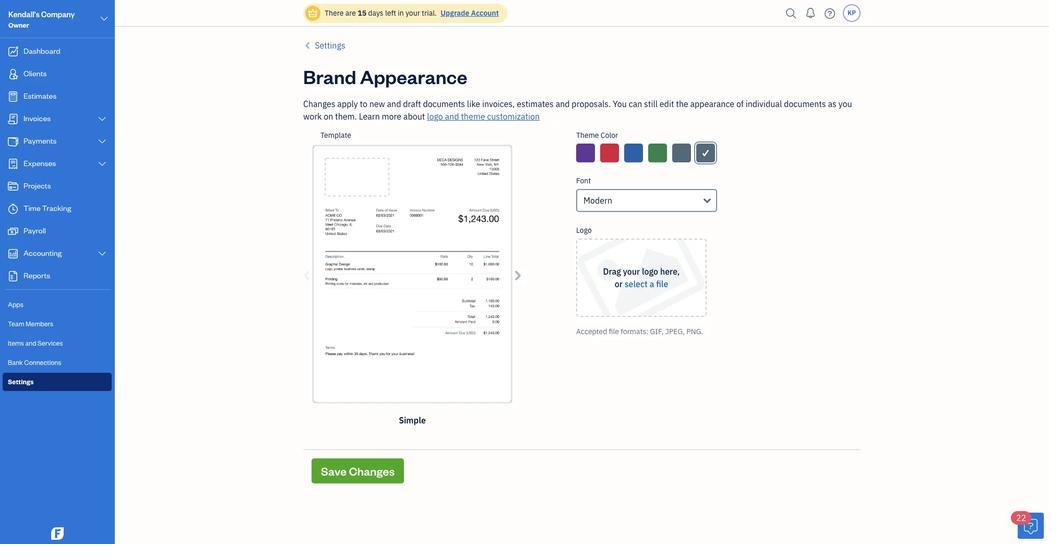 Task type: locate. For each thing, give the bounding box(es) containing it.
resource center badge image
[[1019, 513, 1045, 539]]

projects
[[24, 181, 51, 191]]

you
[[613, 99, 627, 109]]

there are 15 days left in your trial. upgrade account
[[325, 8, 499, 18]]

crown image
[[308, 8, 319, 19]]

apps
[[8, 300, 23, 309]]

drag
[[604, 266, 622, 277]]

changes up work
[[303, 99, 336, 109]]

1 vertical spatial logo
[[642, 266, 659, 277]]

appearance
[[360, 64, 468, 89]]

0 vertical spatial changes
[[303, 99, 336, 109]]

notifications image
[[803, 3, 820, 24]]

accounting link
[[3, 243, 112, 265]]

a
[[650, 279, 655, 289]]

0 horizontal spatial logo
[[427, 111, 443, 122]]

simple
[[399, 415, 426, 426]]

appearance
[[691, 99, 735, 109]]

save changes button
[[312, 459, 404, 484]]

settings inside button
[[315, 40, 346, 51]]

money image
[[7, 226, 19, 237]]

chevron large down image for payments
[[97, 137, 107, 146]]

changes
[[303, 99, 336, 109], [349, 464, 395, 478]]

logo and theme customization
[[427, 111, 540, 122]]

left
[[385, 8, 396, 18]]

documents left as
[[785, 99, 827, 109]]

chevron large down image inside accounting link
[[97, 250, 107, 258]]

documents left 'like'
[[423, 99, 465, 109]]

trial.
[[422, 8, 437, 18]]

settings right chevronleft icon
[[315, 40, 346, 51]]

estimate image
[[7, 91, 19, 102]]

15
[[358, 8, 367, 18]]

account
[[471, 8, 499, 18]]

expense image
[[7, 159, 19, 169]]

accounting
[[24, 248, 62, 258]]

expenses
[[24, 158, 56, 168]]

1 horizontal spatial file
[[657, 279, 669, 289]]

settings link
[[3, 373, 112, 391]]

save
[[321, 464, 347, 478]]

your right 'in' at top left
[[406, 8, 420, 18]]

items and services link
[[3, 334, 112, 353]]

reports
[[24, 271, 50, 280]]

file left formats: on the bottom of page
[[609, 327, 619, 336]]

invoices,
[[483, 99, 515, 109]]

1 vertical spatial changes
[[349, 464, 395, 478]]

payments link
[[3, 131, 112, 153]]

logo right the about in the left of the page
[[427, 111, 443, 122]]

apps link
[[3, 296, 112, 314]]

still
[[645, 99, 658, 109]]

bank
[[8, 358, 23, 367]]

settings button
[[303, 39, 346, 52]]

1 horizontal spatial your
[[623, 266, 640, 277]]

1 horizontal spatial documents
[[785, 99, 827, 109]]

0 horizontal spatial settings
[[8, 378, 34, 386]]

and right items
[[25, 339, 36, 347]]

individual
[[746, 99, 783, 109]]

chevron large down image
[[100, 13, 109, 25], [97, 115, 107, 123], [97, 137, 107, 146], [97, 250, 107, 258]]

estimates
[[24, 91, 57, 101]]

reports link
[[3, 266, 112, 287]]

file right a
[[657, 279, 669, 289]]

items
[[8, 339, 24, 347]]

0 vertical spatial settings
[[315, 40, 346, 51]]

changes apply to new and draft documents like invoices, estimates and proposals. you can still edit the appearance of individual documents as you work on them. learn more about
[[303, 99, 853, 122]]

modern
[[584, 195, 613, 206]]

here
[[661, 266, 678, 277]]

documents
[[423, 99, 465, 109], [785, 99, 827, 109]]

1 horizontal spatial changes
[[349, 464, 395, 478]]

changes right save
[[349, 464, 395, 478]]

1 horizontal spatial logo
[[642, 266, 659, 277]]

accepted file formats: gif, jpeg, png.
[[577, 327, 704, 336]]

1 vertical spatial your
[[623, 266, 640, 277]]

file
[[657, 279, 669, 289], [609, 327, 619, 336]]

bank connections
[[8, 358, 61, 367]]

settings down the bank
[[8, 378, 34, 386]]

formats:
[[621, 327, 649, 336]]

1 documents from the left
[[423, 99, 465, 109]]

your up select on the bottom right of page
[[623, 266, 640, 277]]

file inside drag your logo here , or select a file
[[657, 279, 669, 289]]

0 horizontal spatial changes
[[303, 99, 336, 109]]

freshbooks image
[[49, 528, 66, 540]]

about
[[404, 111, 425, 122]]

custom image
[[701, 147, 711, 159]]

theme
[[461, 111, 485, 122]]

logo up a
[[642, 266, 659, 277]]

main element
[[0, 0, 141, 544]]

items and services
[[8, 339, 63, 347]]

theme
[[577, 131, 599, 140]]

changes inside the changes apply to new and draft documents like invoices, estimates and proposals. you can still edit the appearance of individual documents as you work on them. learn more about
[[303, 99, 336, 109]]

0 vertical spatial logo
[[427, 111, 443, 122]]

and inside main element
[[25, 339, 36, 347]]

dashboard
[[24, 46, 60, 56]]

are
[[346, 8, 356, 18]]

accepted
[[577, 327, 608, 336]]

1 vertical spatial file
[[609, 327, 619, 336]]

settings
[[315, 40, 346, 51], [8, 378, 34, 386]]

0 horizontal spatial documents
[[423, 99, 465, 109]]

1 horizontal spatial settings
[[315, 40, 346, 51]]

22 button
[[1012, 511, 1045, 539]]

expenses link
[[3, 154, 112, 175]]

members
[[26, 320, 53, 328]]

them.
[[335, 111, 357, 122]]

select
[[625, 279, 648, 289]]

time tracking link
[[3, 198, 112, 220]]

kp button
[[844, 4, 861, 22]]

your
[[406, 8, 420, 18], [623, 266, 640, 277]]

services
[[38, 339, 63, 347]]

1 vertical spatial settings
[[8, 378, 34, 386]]

0 vertical spatial file
[[657, 279, 669, 289]]

edit
[[660, 99, 675, 109]]

there
[[325, 8, 344, 18]]

on
[[324, 111, 333, 122]]

invoices link
[[3, 109, 112, 130]]

go to help image
[[822, 5, 839, 21]]

in
[[398, 8, 404, 18]]

estimates
[[517, 99, 554, 109]]

and right estimates
[[556, 99, 570, 109]]

logo
[[427, 111, 443, 122], [642, 266, 659, 277]]

0 horizontal spatial your
[[406, 8, 420, 18]]

chevron large down image inside the invoices link
[[97, 115, 107, 123]]



Task type: vqa. For each thing, say whether or not it's contained in the screenshot.
Freshbooks Icon
yes



Task type: describe. For each thing, give the bounding box(es) containing it.
client image
[[7, 69, 19, 79]]

png.
[[687, 327, 704, 336]]

owner
[[8, 21, 29, 29]]

0 vertical spatial your
[[406, 8, 420, 18]]

and left theme
[[445, 111, 459, 122]]

payroll link
[[3, 221, 112, 242]]

dashboard image
[[7, 46, 19, 57]]

you
[[839, 99, 853, 109]]

team
[[8, 320, 24, 328]]

settings inside main element
[[8, 378, 34, 386]]

Font field
[[577, 189, 718, 212]]

dashboard link
[[3, 41, 112, 63]]

connections
[[24, 358, 61, 367]]

report image
[[7, 271, 19, 282]]

the
[[677, 99, 689, 109]]

more
[[382, 111, 402, 122]]

kp
[[848, 9, 857, 17]]

work
[[303, 111, 322, 122]]

clients
[[24, 68, 47, 78]]

project image
[[7, 181, 19, 192]]

next image
[[511, 269, 524, 282]]

new
[[370, 99, 385, 109]]

team members
[[8, 320, 53, 328]]

draft
[[403, 99, 421, 109]]

logo
[[577, 226, 592, 235]]

brand
[[303, 64, 356, 89]]

team members link
[[3, 315, 112, 333]]

previous image
[[301, 269, 314, 282]]

logo and theme customization link
[[427, 111, 540, 122]]

chevronleft image
[[303, 39, 313, 52]]

,
[[678, 266, 680, 277]]

proposals.
[[572, 99, 611, 109]]

upgrade
[[441, 8, 470, 18]]

brand appearance
[[303, 64, 468, 89]]

tracking
[[42, 203, 71, 213]]

chevron large down image for accounting
[[97, 250, 107, 258]]

learn
[[359, 111, 380, 122]]

search image
[[783, 5, 800, 21]]

days
[[368, 8, 384, 18]]

or
[[615, 279, 623, 289]]

of
[[737, 99, 744, 109]]

logo inside drag your logo here , or select a file
[[642, 266, 659, 277]]

22
[[1017, 513, 1027, 523]]

upgrade account link
[[439, 8, 499, 18]]

payroll
[[24, 226, 46, 236]]

payments
[[24, 136, 57, 146]]

invoice image
[[7, 114, 19, 124]]

chevron large down image
[[97, 160, 107, 168]]

your inside drag your logo here , or select a file
[[623, 266, 640, 277]]

payment image
[[7, 136, 19, 147]]

chevron large down image for invoices
[[97, 115, 107, 123]]

jpeg,
[[666, 327, 685, 336]]

theme color
[[577, 131, 619, 140]]

bank connections link
[[3, 354, 112, 372]]

kendall's company owner
[[8, 9, 75, 29]]

can
[[629, 99, 643, 109]]

invoices
[[24, 113, 51, 123]]

changes inside button
[[349, 464, 395, 478]]

timer image
[[7, 204, 19, 214]]

2 documents from the left
[[785, 99, 827, 109]]

kendall's
[[8, 9, 40, 19]]

projects link
[[3, 176, 112, 197]]

and up more
[[387, 99, 401, 109]]

apply
[[338, 99, 358, 109]]

template
[[321, 131, 351, 140]]

clients link
[[3, 64, 112, 85]]

time tracking
[[24, 203, 71, 213]]

gif,
[[651, 327, 664, 336]]

0 horizontal spatial file
[[609, 327, 619, 336]]

color
[[601, 131, 619, 140]]

time
[[24, 203, 41, 213]]

company
[[41, 9, 75, 19]]

drag your logo here , or select a file
[[604, 266, 680, 289]]

chart image
[[7, 249, 19, 259]]

customization
[[487, 111, 540, 122]]

save changes
[[321, 464, 395, 478]]

like
[[467, 99, 481, 109]]

as
[[829, 99, 837, 109]]

to
[[360, 99, 368, 109]]



